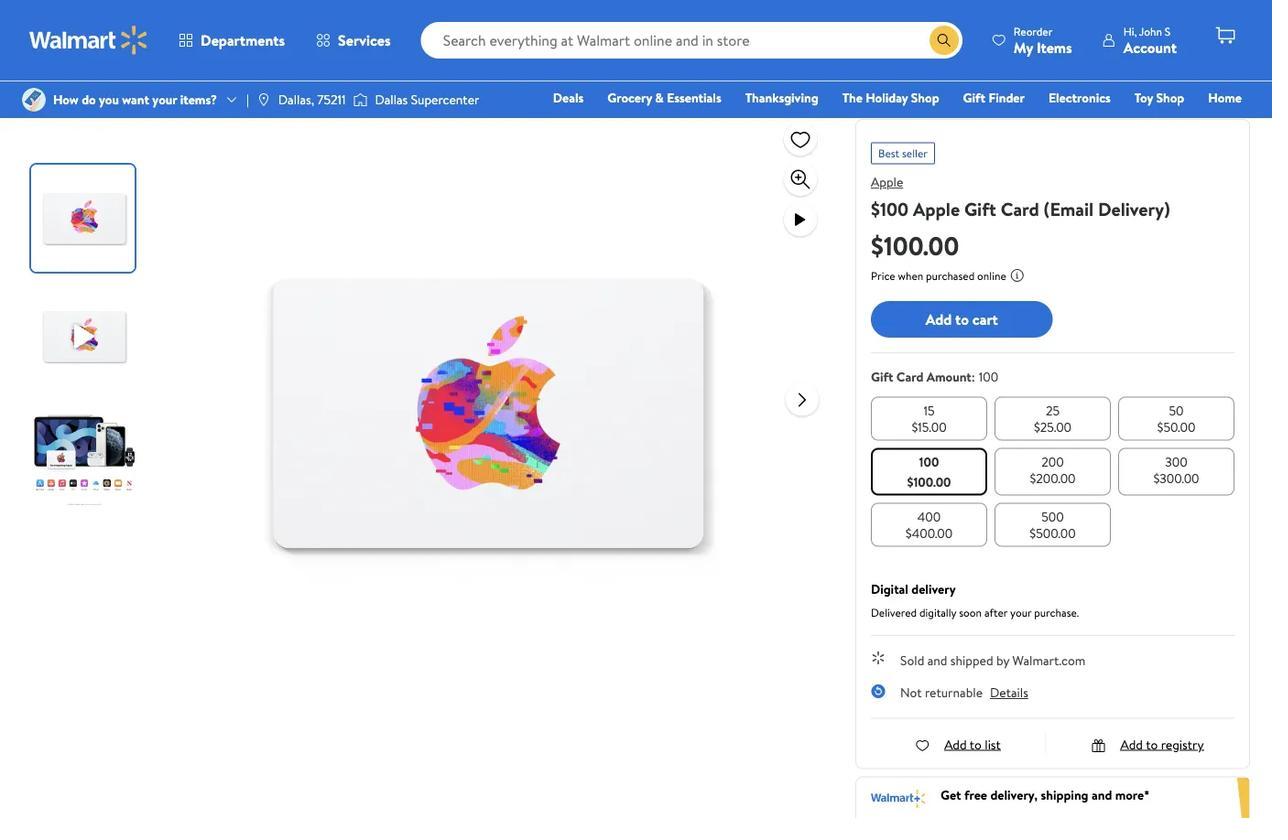 Task type: locate. For each thing, give the bounding box(es) containing it.
zoom image modal image
[[790, 169, 812, 191]]

$100 apple gift card (email delivery) - image 3 of 3 image
[[31, 401, 138, 508]]

0 horizontal spatial your
[[152, 91, 177, 108]]

100 down "$15.00"
[[919, 453, 939, 471]]

cards left the entertainment
[[405, 9, 437, 27]]

300 $300.00
[[1154, 453, 1200, 487]]

gift
[[129, 9, 151, 27], [659, 9, 681, 27], [771, 9, 793, 27], [963, 89, 986, 107], [964, 196, 996, 222], [871, 368, 893, 386]]

after
[[985, 605, 1008, 621]]

gift cards link
[[129, 9, 187, 27]]

1 horizontal spatial &
[[655, 89, 664, 107]]

egift cards link
[[373, 9, 437, 27]]

sold
[[900, 652, 924, 670]]

add down price when purchased online
[[926, 309, 952, 330]]

$500.00
[[1030, 524, 1076, 542]]

 image for how do you want your items?
[[22, 88, 46, 112]]

1 horizontal spatial card
[[1001, 196, 1039, 222]]

supercenter
[[411, 91, 479, 108]]

apple up the thanksgiving link
[[735, 9, 768, 27]]

get free delivery, shipping and more*
[[941, 787, 1150, 804]]

/
[[444, 9, 449, 27], [611, 9, 616, 27], [723, 9, 728, 27]]

&
[[52, 9, 61, 27], [655, 89, 664, 107]]

electronics link
[[1040, 88, 1119, 108]]

entertainment egift cards link
[[456, 9, 604, 27]]

add
[[926, 309, 952, 330], [944, 736, 967, 754], [1121, 736, 1143, 754]]

$100 apple gift card (email delivery) - image 2 of 3 image
[[31, 283, 138, 390]]

gift up 'online'
[[964, 196, 996, 222]]

1 horizontal spatial egift
[[540, 9, 569, 27]]

1 vertical spatial registry
[[1031, 114, 1078, 132]]

to
[[955, 309, 969, 330], [970, 736, 982, 754], [1146, 736, 1158, 754]]

$15.00
[[912, 418, 947, 436]]

registry link
[[1023, 114, 1086, 133]]

cards right walmart image
[[154, 9, 187, 27]]

& right the gifts
[[52, 9, 61, 27]]

1 vertical spatial &
[[655, 89, 664, 107]]

1 horizontal spatial apple gift cards link
[[735, 9, 828, 27]]

0 horizontal spatial /
[[444, 9, 449, 27]]

0 horizontal spatial registry
[[64, 9, 110, 27]]

0 horizontal spatial  image
[[22, 88, 46, 112]]

cards up deals
[[572, 9, 604, 27]]

registry
[[64, 9, 110, 27], [1031, 114, 1078, 132]]

$50.00
[[1157, 418, 1196, 436]]

your inside digital delivery delivered digitally soon after your purchase.
[[1010, 605, 1032, 621]]

thanksgiving link
[[737, 88, 827, 108]]

300
[[1165, 453, 1188, 471]]

$100 apple gift card (email delivery) image
[[206, 119, 771, 705]]

best seller
[[878, 146, 928, 161]]

:
[[972, 368, 975, 386]]

your right want
[[152, 91, 177, 108]]

0 vertical spatial and
[[928, 652, 948, 670]]

1 horizontal spatial shop
[[1156, 89, 1185, 107]]

holiday
[[866, 89, 908, 107]]

egift up services
[[373, 9, 402, 27]]

registry right the gifts
[[64, 9, 110, 27]]

cards up essentials
[[684, 9, 716, 27]]

items
[[1037, 37, 1072, 57]]

0 horizontal spatial shop
[[911, 89, 939, 107]]

shop right holiday
[[911, 89, 939, 107]]

 image right |
[[256, 93, 271, 107]]

100
[[979, 368, 999, 386], [919, 453, 939, 471]]

1 vertical spatial your
[[1010, 605, 1032, 621]]

get free delivery, shipping and more* banner
[[855, 777, 1250, 819]]

add for add to cart
[[926, 309, 952, 330]]

1 horizontal spatial  image
[[256, 93, 271, 107]]

add left list at the right bottom
[[944, 736, 967, 754]]

my
[[1014, 37, 1033, 57]]

0 vertical spatial &
[[52, 9, 61, 27]]

to left list at the right bottom
[[970, 736, 982, 754]]

card left (email on the right top
[[1001, 196, 1039, 222]]

15 $15.00
[[912, 402, 947, 436]]

1 horizontal spatial and
[[1092, 787, 1112, 804]]

Walmart Site-Wide search field
[[421, 22, 963, 59]]

departments button
[[163, 18, 301, 62]]

to left cart
[[955, 309, 969, 330]]

2 egift from the left
[[540, 9, 569, 27]]

to left registry
[[1146, 736, 1158, 754]]

essentials
[[667, 89, 721, 107]]

free
[[964, 787, 987, 804]]

to for list
[[970, 736, 982, 754]]

gift inside apple $100 apple gift card (email delivery) $100.00
[[964, 196, 996, 222]]

0 horizontal spatial 100
[[919, 453, 939, 471]]

500
[[1042, 508, 1064, 526]]

hi, john s account
[[1124, 23, 1177, 57]]

gift card amount list
[[867, 393, 1238, 551]]

apple up "$100"
[[871, 173, 903, 191]]

how
[[53, 91, 79, 108]]

1 shop from the left
[[911, 89, 939, 107]]

view video image
[[790, 209, 812, 231]]

0 vertical spatial $100.00
[[871, 228, 959, 263]]

and left 'more*'
[[1092, 787, 1112, 804]]

100 right :
[[979, 368, 999, 386]]

2 cards from the left
[[405, 9, 437, 27]]

debit
[[1132, 114, 1164, 132]]

gifts
[[22, 9, 49, 27]]

the holiday shop link
[[834, 88, 948, 108]]

sold and shipped by walmart.com
[[900, 652, 1086, 670]]

apple gift cards link up the grocery & essentials link
[[623, 9, 716, 27]]

grocery & essentials link
[[599, 88, 730, 108]]

& right grocery
[[655, 89, 664, 107]]

1 horizontal spatial registry
[[1031, 114, 1078, 132]]

|
[[246, 91, 249, 108]]

$100.00
[[871, 228, 959, 263], [907, 473, 951, 491]]

apple gift cards link up the thanksgiving link
[[735, 9, 828, 27]]

egift
[[373, 9, 402, 27], [540, 9, 569, 27]]

 image
[[353, 91, 368, 109]]

card inside apple $100 apple gift card (email delivery) $100.00
[[1001, 196, 1039, 222]]

home
[[1208, 89, 1242, 107]]

0 horizontal spatial apple gift cards link
[[623, 9, 716, 27]]

how do you want your items?
[[53, 91, 217, 108]]

200 $200.00
[[1030, 453, 1076, 487]]

digital delivery delivered digitally soon after your purchase.
[[871, 580, 1079, 621]]

the holiday shop
[[842, 89, 939, 107]]

gift left amount
[[871, 368, 893, 386]]

apple up grocery
[[623, 9, 656, 27]]

 image left the how
[[22, 88, 46, 112]]

$100
[[871, 196, 909, 222]]

2 horizontal spatial /
[[723, 9, 728, 27]]

0 horizontal spatial card
[[897, 368, 924, 386]]

1 horizontal spatial /
[[611, 9, 616, 27]]

to inside button
[[955, 309, 969, 330]]

$200.00
[[1030, 469, 1076, 487]]

1 vertical spatial card
[[897, 368, 924, 386]]

3 cards from the left
[[572, 9, 604, 27]]

one debit
[[1102, 114, 1164, 132]]

cards up thanksgiving
[[796, 9, 828, 27]]

best
[[878, 146, 900, 161]]

card
[[1001, 196, 1039, 222], [897, 368, 924, 386]]

0 vertical spatial card
[[1001, 196, 1039, 222]]

 image for dallas, 75211
[[256, 93, 271, 107]]

toy shop link
[[1126, 88, 1193, 108]]

1 vertical spatial $100.00
[[907, 473, 951, 491]]

reorder
[[1014, 23, 1053, 39]]

apple
[[623, 9, 656, 27], [735, 9, 768, 27], [871, 173, 903, 191], [913, 196, 960, 222]]

$100.00 inside apple $100 apple gift card (email delivery) $100.00
[[871, 228, 959, 263]]

not
[[900, 684, 922, 702]]

services button
[[301, 18, 406, 62]]

$100.00 up 400
[[907, 473, 951, 491]]

$100 apple gift card (email delivery) - image 1 of 3 image
[[31, 165, 138, 272]]

shop
[[911, 89, 939, 107], [1156, 89, 1185, 107]]

and
[[928, 652, 948, 670], [1092, 787, 1112, 804]]

1 horizontal spatial 100
[[979, 368, 999, 386]]

$100.00 up when
[[871, 228, 959, 263]]

shop right toy
[[1156, 89, 1185, 107]]

add to cart
[[926, 309, 998, 330]]

1 egift from the left
[[373, 9, 402, 27]]

0 horizontal spatial and
[[928, 652, 948, 670]]

500 $500.00
[[1030, 508, 1076, 542]]

one debit link
[[1093, 114, 1172, 133]]

and right sold
[[928, 652, 948, 670]]

$300.00
[[1154, 469, 1200, 487]]

add left registry
[[1121, 736, 1143, 754]]

john
[[1139, 23, 1162, 39]]

egift right the entertainment
[[540, 9, 569, 27]]

your right after
[[1010, 605, 1032, 621]]

0 horizontal spatial egift
[[373, 9, 402, 27]]

not returnable details
[[900, 684, 1028, 702]]

registry down electronics
[[1031, 114, 1078, 132]]

card left amount
[[897, 368, 924, 386]]

soon
[[959, 605, 982, 621]]

0 vertical spatial 100
[[979, 368, 999, 386]]

 image
[[22, 88, 46, 112], [256, 93, 271, 107]]

to for cart
[[955, 309, 969, 330]]

1 vertical spatial 100
[[919, 453, 939, 471]]

add for add to registry
[[1121, 736, 1143, 754]]

2 apple gift cards link from the left
[[735, 9, 828, 27]]

0 horizontal spatial &
[[52, 9, 61, 27]]

gift finder link
[[955, 88, 1033, 108]]

add inside button
[[926, 309, 952, 330]]

next media item image
[[791, 389, 813, 411]]

cart
[[973, 309, 998, 330]]

1 vertical spatial and
[[1092, 787, 1112, 804]]

1 horizontal spatial your
[[1010, 605, 1032, 621]]

100 inside 100 $100.00
[[919, 453, 939, 471]]

0 vertical spatial registry
[[64, 9, 110, 27]]



Task type: describe. For each thing, give the bounding box(es) containing it.
delivery,
[[990, 787, 1038, 804]]

add to registry button
[[1091, 736, 1204, 754]]

gift up fashion link
[[963, 89, 986, 107]]

walmart image
[[29, 26, 148, 55]]

0 vertical spatial your
[[152, 91, 177, 108]]

walmart+
[[1187, 114, 1242, 132]]

cart contains 0 items total amount $0.00 image
[[1215, 25, 1237, 47]]

dallas supercenter
[[375, 91, 479, 108]]

deals
[[553, 89, 584, 107]]

2 shop from the left
[[1156, 89, 1185, 107]]

gift card amount : 100
[[871, 368, 999, 386]]

get
[[941, 787, 961, 804]]

amount
[[927, 368, 972, 386]]

75211
[[317, 91, 346, 108]]

add to cart button
[[871, 301, 1053, 338]]

finder
[[989, 89, 1025, 107]]

home link
[[1200, 88, 1250, 108]]

add to registry
[[1121, 736, 1204, 754]]

account
[[1124, 37, 1177, 57]]

walmart plus image
[[871, 787, 926, 809]]

want
[[122, 91, 149, 108]]

registry inside 'link'
[[1031, 114, 1078, 132]]

dallas,
[[278, 91, 314, 108]]

and inside "banner"
[[1092, 787, 1112, 804]]

when
[[898, 268, 923, 284]]

fashion link
[[957, 114, 1016, 133]]

400
[[918, 508, 941, 526]]

apple right "$100"
[[913, 196, 960, 222]]

$25.00
[[1034, 418, 1072, 436]]

delivered
[[871, 605, 917, 621]]

more*
[[1115, 787, 1150, 804]]

gift cards
[[129, 9, 187, 27]]

to for registry
[[1146, 736, 1158, 754]]

online
[[977, 268, 1006, 284]]

& for gifts
[[52, 9, 61, 27]]

5 cards from the left
[[796, 9, 828, 27]]

shop inside "link"
[[911, 89, 939, 107]]

1 cards from the left
[[154, 9, 187, 27]]

the
[[842, 89, 863, 107]]

reorder my items
[[1014, 23, 1072, 57]]

services
[[338, 30, 391, 50]]

gift up the thanksgiving link
[[771, 9, 793, 27]]

add to list
[[944, 736, 1001, 754]]

200
[[1042, 453, 1064, 471]]

gift up the grocery & essentials link
[[659, 9, 681, 27]]

25
[[1046, 402, 1060, 420]]

one
[[1102, 114, 1129, 132]]

walmart.com
[[1013, 652, 1086, 670]]

2 / from the left
[[611, 9, 616, 27]]

delivery)
[[1098, 196, 1170, 222]]

Search search field
[[421, 22, 963, 59]]

toy shop
[[1135, 89, 1185, 107]]

walmart+ link
[[1179, 114, 1250, 133]]

purchase.
[[1034, 605, 1079, 621]]

3 / from the left
[[723, 9, 728, 27]]

$400.00
[[906, 524, 953, 542]]

price
[[871, 268, 895, 284]]

apple link
[[871, 173, 903, 191]]

$100.00 inside gift card amount list
[[907, 473, 951, 491]]

grocery
[[607, 89, 652, 107]]

details button
[[990, 684, 1028, 702]]

by
[[996, 652, 1009, 670]]

& for grocery
[[655, 89, 664, 107]]

items?
[[180, 91, 217, 108]]

departments
[[201, 30, 285, 50]]

digitally
[[920, 605, 957, 621]]

add for add to list
[[944, 736, 967, 754]]

400 $400.00
[[906, 508, 953, 542]]

100 $100.00
[[907, 453, 951, 491]]

grocery & essentials
[[607, 89, 721, 107]]

seller
[[902, 146, 928, 161]]

add to favorites list, $100 apple gift card (email delivery) image
[[790, 128, 812, 151]]

15
[[924, 402, 935, 420]]

4 cards from the left
[[684, 9, 716, 27]]

egift cards / entertainment egift cards / apple gift cards / apple gift cards
[[373, 9, 828, 27]]

s
[[1165, 23, 1171, 39]]

legal information image
[[1010, 268, 1025, 283]]

details
[[990, 684, 1028, 702]]

search icon image
[[937, 33, 952, 48]]

entertainment
[[456, 9, 537, 27]]

shipped
[[951, 652, 993, 670]]

1 apple gift cards link from the left
[[623, 9, 716, 27]]

gift right gifts & registry link
[[129, 9, 151, 27]]

gift finder
[[963, 89, 1025, 107]]

purchased
[[926, 268, 975, 284]]

home fashion
[[965, 89, 1242, 132]]

1 / from the left
[[444, 9, 449, 27]]

dallas, 75211
[[278, 91, 346, 108]]

(email
[[1044, 196, 1094, 222]]

registry
[[1161, 736, 1204, 754]]

dallas
[[375, 91, 408, 108]]

apple $100 apple gift card (email delivery) $100.00
[[871, 173, 1170, 263]]

50 $50.00
[[1157, 402, 1196, 436]]

shipping
[[1041, 787, 1089, 804]]

add to list button
[[915, 736, 1001, 754]]

you
[[99, 91, 119, 108]]

delivery
[[912, 580, 956, 598]]

25 $25.00
[[1034, 402, 1072, 436]]

list
[[985, 736, 1001, 754]]



Task type: vqa. For each thing, say whether or not it's contained in the screenshot.
the top checkout
no



